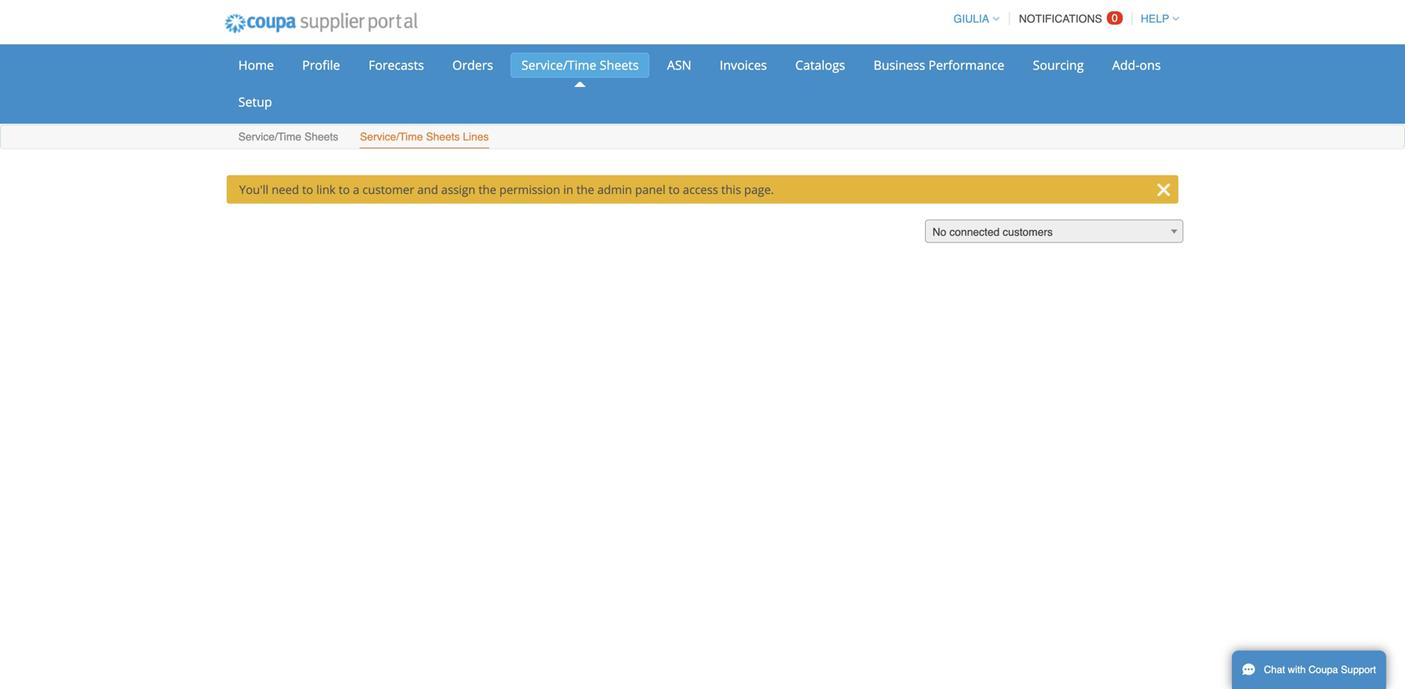 Task type: vqa. For each thing, say whether or not it's contained in the screenshot.
navigation
yes



Task type: describe. For each thing, give the bounding box(es) containing it.
sourcing link
[[1022, 53, 1095, 78]]

catalogs
[[796, 56, 846, 74]]

asn
[[667, 56, 692, 74]]

navigation containing notifications 0
[[946, 3, 1180, 35]]

0 horizontal spatial service/time
[[238, 131, 302, 143]]

giulia
[[954, 13, 990, 25]]

you'll need to link to a customer and assign the permission in the admin panel to access this page.
[[239, 182, 774, 197]]

1 horizontal spatial service/time
[[360, 131, 423, 143]]

0 vertical spatial service/time sheets link
[[511, 53, 650, 78]]

invoices link
[[709, 53, 778, 78]]

page.
[[745, 182, 774, 197]]

customers
[[1003, 226, 1053, 238]]

admin
[[598, 182, 632, 197]]

0 horizontal spatial service/time sheets link
[[238, 127, 339, 149]]

invoices
[[720, 56, 767, 74]]

no
[[933, 226, 947, 238]]

1 the from the left
[[479, 182, 497, 197]]

customer
[[363, 182, 414, 197]]

access
[[683, 182, 719, 197]]

business
[[874, 56, 926, 74]]

permission
[[500, 182, 560, 197]]

in
[[564, 182, 574, 197]]

a
[[353, 182, 360, 197]]

2 horizontal spatial service/time
[[522, 56, 597, 74]]

notifications
[[1019, 13, 1103, 25]]

No connected customers field
[[925, 220, 1184, 244]]

orders
[[453, 56, 493, 74]]

home
[[238, 56, 274, 74]]

need
[[272, 182, 299, 197]]

coupa
[[1309, 664, 1339, 676]]

with
[[1289, 664, 1306, 676]]

notifications 0
[[1019, 12, 1118, 25]]

no connected customers
[[933, 226, 1053, 238]]



Task type: locate. For each thing, give the bounding box(es) containing it.
sheets for the topmost service/time sheets link
[[600, 56, 639, 74]]

orders link
[[442, 53, 504, 78]]

0 horizontal spatial to
[[302, 182, 313, 197]]

home link
[[228, 53, 285, 78]]

sheets up link in the top of the page
[[305, 131, 338, 143]]

panel
[[635, 182, 666, 197]]

chat
[[1265, 664, 1286, 676]]

service/time sheets lines
[[360, 131, 489, 143]]

1 to from the left
[[302, 182, 313, 197]]

0 horizontal spatial sheets
[[305, 131, 338, 143]]

asn link
[[657, 53, 703, 78]]

forecasts
[[369, 56, 424, 74]]

sheets left lines
[[426, 131, 460, 143]]

sheets for service/time sheets lines link
[[426, 131, 460, 143]]

add-ons
[[1113, 56, 1161, 74]]

and
[[417, 182, 438, 197]]

3 to from the left
[[669, 182, 680, 197]]

sheets left asn
[[600, 56, 639, 74]]

assign
[[441, 182, 476, 197]]

No connected customers text field
[[926, 220, 1183, 244]]

the
[[479, 182, 497, 197], [577, 182, 595, 197]]

ons
[[1140, 56, 1161, 74]]

service/time sheets lines link
[[359, 127, 490, 149]]

you'll
[[239, 182, 269, 197]]

0 vertical spatial service/time sheets
[[522, 56, 639, 74]]

add-
[[1113, 56, 1140, 74]]

connected
[[950, 226, 1000, 238]]

add-ons link
[[1102, 53, 1172, 78]]

1 horizontal spatial sheets
[[426, 131, 460, 143]]

support
[[1342, 664, 1377, 676]]

sheets for the left service/time sheets link
[[305, 131, 338, 143]]

service/time sheets
[[522, 56, 639, 74], [238, 131, 338, 143]]

2 horizontal spatial sheets
[[600, 56, 639, 74]]

0 horizontal spatial service/time sheets
[[238, 131, 338, 143]]

sheets
[[600, 56, 639, 74], [305, 131, 338, 143], [426, 131, 460, 143]]

help
[[1141, 13, 1170, 25]]

help link
[[1134, 13, 1180, 25]]

the right "in"
[[577, 182, 595, 197]]

1 horizontal spatial service/time sheets link
[[511, 53, 650, 78]]

1 vertical spatial service/time sheets link
[[238, 127, 339, 149]]

1 vertical spatial service/time sheets
[[238, 131, 338, 143]]

navigation
[[946, 3, 1180, 35]]

to
[[302, 182, 313, 197], [339, 182, 350, 197], [669, 182, 680, 197]]

performance
[[929, 56, 1005, 74]]

profile
[[302, 56, 340, 74]]

giulia link
[[946, 13, 1000, 25]]

2 to from the left
[[339, 182, 350, 197]]

1 horizontal spatial the
[[577, 182, 595, 197]]

1 horizontal spatial to
[[339, 182, 350, 197]]

0 horizontal spatial the
[[479, 182, 497, 197]]

chat with coupa support button
[[1233, 651, 1387, 689]]

link
[[317, 182, 336, 197]]

catalogs link
[[785, 53, 856, 78]]

1 horizontal spatial service/time sheets
[[522, 56, 639, 74]]

lines
[[463, 131, 489, 143]]

business performance link
[[863, 53, 1016, 78]]

chat with coupa support
[[1265, 664, 1377, 676]]

setup link
[[228, 90, 283, 115]]

to right panel
[[669, 182, 680, 197]]

2 the from the left
[[577, 182, 595, 197]]

the right the assign
[[479, 182, 497, 197]]

2 horizontal spatial to
[[669, 182, 680, 197]]

setup
[[238, 93, 272, 110]]

this
[[722, 182, 741, 197]]

coupa supplier portal image
[[213, 3, 429, 44]]

to left the a
[[339, 182, 350, 197]]

business performance
[[874, 56, 1005, 74]]

0
[[1112, 12, 1118, 24]]

to left link in the top of the page
[[302, 182, 313, 197]]

service/time
[[522, 56, 597, 74], [238, 131, 302, 143], [360, 131, 423, 143]]

service/time sheets link
[[511, 53, 650, 78], [238, 127, 339, 149]]

profile link
[[292, 53, 351, 78]]

sourcing
[[1033, 56, 1084, 74]]

forecasts link
[[358, 53, 435, 78]]



